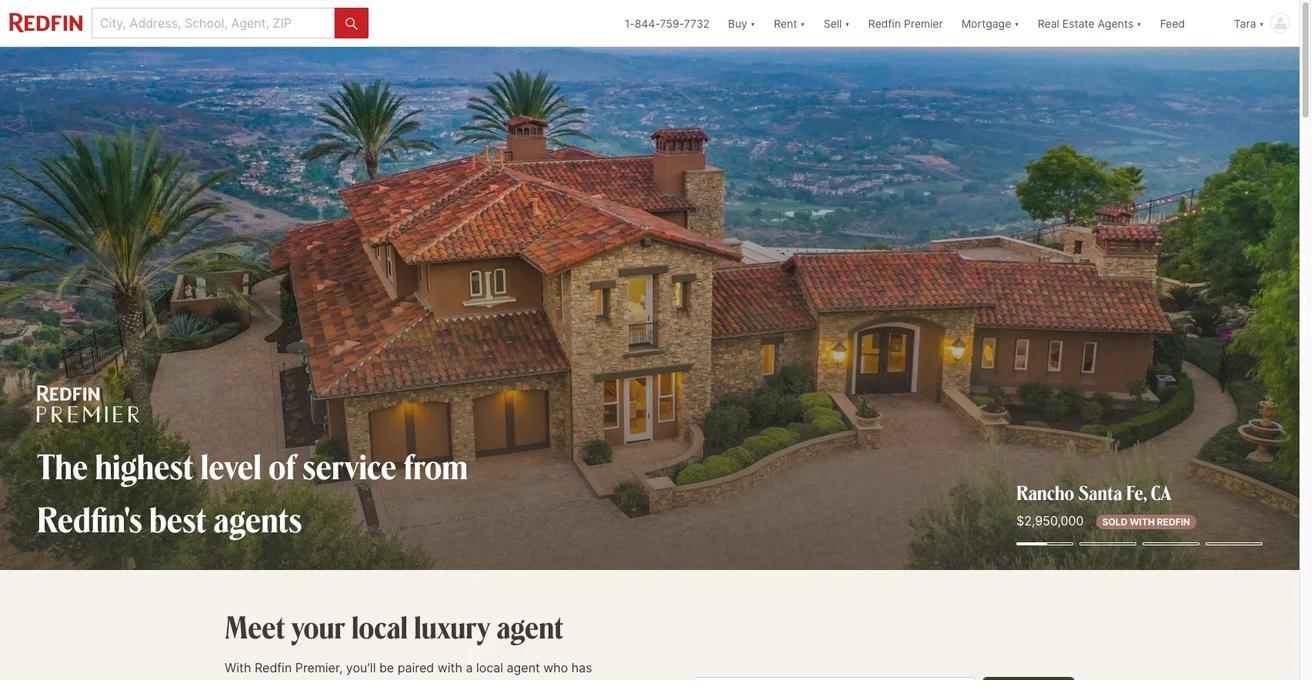 Task type: describe. For each thing, give the bounding box(es) containing it.
luxury inside with redfin premier, you'll be paired with a local agent who has years of experience buying and selling luxury homes. only our bes
[[451, 679, 487, 680]]

fe,
[[1127, 480, 1147, 505]]

highest
[[95, 443, 194, 489]]

mortgage ▾ button
[[953, 0, 1029, 46]]

sold
[[1103, 516, 1128, 528]]

the
[[37, 443, 88, 489]]

homes.
[[490, 679, 533, 680]]

agents
[[213, 496, 302, 542]]

▾ for buy ▾
[[751, 17, 756, 30]]

ca
[[1151, 480, 1172, 505]]

▾ for rent ▾
[[800, 17, 805, 30]]

our
[[566, 679, 585, 680]]

buy
[[728, 17, 748, 30]]

rancho santa fe, ca
[[1017, 480, 1172, 505]]

sold with redfin
[[1103, 516, 1191, 528]]

buy ▾ button
[[719, 0, 765, 46]]

from
[[404, 443, 468, 489]]

with redfin premier, you'll be paired with a local agent who has years of experience buying and selling luxury homes. only our bes
[[225, 661, 614, 680]]

1-844-759-7732
[[625, 17, 710, 30]]

rent ▾
[[774, 17, 805, 30]]

local inside with redfin premier, you'll be paired with a local agent who has years of experience buying and selling luxury homes. only our bes
[[476, 661, 503, 676]]

1-
[[625, 17, 635, 30]]

estate
[[1063, 17, 1095, 30]]

844-
[[635, 17, 660, 30]]

real estate agents ▾ link
[[1038, 0, 1142, 46]]

be
[[379, 661, 394, 676]]

best
[[150, 496, 206, 542]]

premier
[[904, 17, 943, 30]]

of inside with redfin premier, you'll be paired with a local agent who has years of experience buying and selling luxury homes. only our bes
[[260, 679, 272, 680]]

City, Address, School, Agent, ZIP search field
[[92, 8, 335, 38]]

feed
[[1160, 17, 1186, 30]]

real estate agents ▾
[[1038, 17, 1142, 30]]

redfin inside with redfin premier, you'll be paired with a local agent who has years of experience buying and selling luxury homes. only our bes
[[255, 661, 292, 676]]

buy ▾
[[728, 17, 756, 30]]

1-844-759-7732 link
[[625, 17, 710, 30]]

who
[[544, 661, 568, 676]]

agents
[[1098, 17, 1134, 30]]

only
[[536, 679, 563, 680]]

$2,950,000
[[1017, 513, 1084, 529]]

rancho
[[1017, 480, 1075, 505]]

premier,
[[295, 661, 343, 676]]

sell ▾ button
[[824, 0, 850, 46]]

the highest level of service from redfin's best agents
[[37, 443, 468, 542]]

experience
[[275, 679, 339, 680]]

▾ for mortgage ▾
[[1015, 17, 1020, 30]]



Task type: vqa. For each thing, say whether or not it's contained in the screenshot.
the rightmost Save
no



Task type: locate. For each thing, give the bounding box(es) containing it.
agent
[[497, 607, 564, 647], [507, 661, 540, 676]]

redfin up years
[[255, 661, 292, 676]]

0 vertical spatial agent
[[497, 607, 564, 647]]

local
[[352, 607, 408, 647], [476, 661, 503, 676]]

redfin premier button
[[859, 0, 953, 46]]

0 vertical spatial local
[[352, 607, 408, 647]]

sell
[[824, 17, 842, 30]]

buy ▾ button
[[728, 0, 756, 46]]

4 ▾ from the left
[[1015, 17, 1020, 30]]

1 ▾ from the left
[[751, 17, 756, 30]]

▾ for tara ▾
[[1260, 17, 1265, 30]]

you'll
[[346, 661, 376, 676]]

mortgage ▾
[[962, 17, 1020, 30]]

paired
[[398, 661, 434, 676]]

luxury down a at bottom
[[451, 679, 487, 680]]

5 ▾ from the left
[[1137, 17, 1142, 30]]

0 vertical spatial redfin
[[869, 17, 901, 30]]

▾ right tara
[[1260, 17, 1265, 30]]

local right a at bottom
[[476, 661, 503, 676]]

1 vertical spatial local
[[476, 661, 503, 676]]

3 ▾ from the left
[[845, 17, 850, 30]]

redfin
[[869, 17, 901, 30], [255, 661, 292, 676]]

agent up who at the bottom left of page
[[497, 607, 564, 647]]

a
[[466, 661, 473, 676]]

1 vertical spatial redfin
[[255, 661, 292, 676]]

buying
[[343, 679, 382, 680]]

premier logo image
[[37, 386, 140, 423]]

rent ▾ button
[[765, 0, 815, 46]]

1 vertical spatial of
[[260, 679, 272, 680]]

agent up homes.
[[507, 661, 540, 676]]

with
[[225, 661, 251, 676]]

▾ right rent
[[800, 17, 805, 30]]

tara
[[1234, 17, 1257, 30]]

0 horizontal spatial local
[[352, 607, 408, 647]]

redfin inside button
[[869, 17, 901, 30]]

has
[[572, 661, 592, 676]]

your
[[292, 607, 345, 647]]

submit search image
[[346, 17, 358, 30]]

luxury
[[414, 607, 490, 647], [451, 679, 487, 680]]

santa
[[1079, 480, 1123, 505]]

real
[[1038, 17, 1060, 30]]

with
[[438, 661, 463, 676]]

agent inside with redfin premier, you'll be paired with a local agent who has years of experience buying and selling luxury homes. only our bes
[[507, 661, 540, 676]]

2 ▾ from the left
[[800, 17, 805, 30]]

meet your local luxury agent
[[225, 607, 564, 647]]

of right level
[[269, 443, 296, 489]]

service
[[303, 443, 397, 489]]

redfin left premier
[[869, 17, 901, 30]]

local up the be
[[352, 607, 408, 647]]

redfin premier
[[869, 17, 943, 30]]

real estate agents ▾ button
[[1029, 0, 1151, 46]]

1 vertical spatial luxury
[[451, 679, 487, 680]]

feed button
[[1151, 0, 1225, 46]]

▾ right sell
[[845, 17, 850, 30]]

759-
[[660, 17, 684, 30]]

sell ▾ button
[[815, 0, 859, 46]]

sell ▾
[[824, 17, 850, 30]]

of right years
[[260, 679, 272, 680]]

meet
[[225, 607, 285, 647]]

0 vertical spatial luxury
[[414, 607, 490, 647]]

1 horizontal spatial local
[[476, 661, 503, 676]]

0 horizontal spatial redfin
[[255, 661, 292, 676]]

tara ▾
[[1234, 17, 1265, 30]]

mortgage ▾ button
[[962, 0, 1020, 46]]

redfin
[[1157, 516, 1191, 528]]

1 vertical spatial agent
[[507, 661, 540, 676]]

6 ▾ from the left
[[1260, 17, 1265, 30]]

▾ for sell ▾
[[845, 17, 850, 30]]

7732
[[684, 17, 710, 30]]

and
[[386, 679, 407, 680]]

▾ right 'mortgage'
[[1015, 17, 1020, 30]]

luxury up with
[[414, 607, 490, 647]]

level
[[201, 443, 262, 489]]

with
[[1130, 516, 1155, 528]]

▾
[[751, 17, 756, 30], [800, 17, 805, 30], [845, 17, 850, 30], [1015, 17, 1020, 30], [1137, 17, 1142, 30], [1260, 17, 1265, 30]]

of inside the highest level of service from redfin's best agents
[[269, 443, 296, 489]]

1 horizontal spatial redfin
[[869, 17, 901, 30]]

of
[[269, 443, 296, 489], [260, 679, 272, 680]]

redfin's
[[37, 496, 142, 542]]

rent ▾ button
[[774, 0, 805, 46]]

0 vertical spatial of
[[269, 443, 296, 489]]

rent
[[774, 17, 797, 30]]

mortgage
[[962, 17, 1012, 30]]

selling
[[411, 679, 448, 680]]

▾ right "buy"
[[751, 17, 756, 30]]

years
[[225, 679, 256, 680]]

▾ right agents
[[1137, 17, 1142, 30]]



